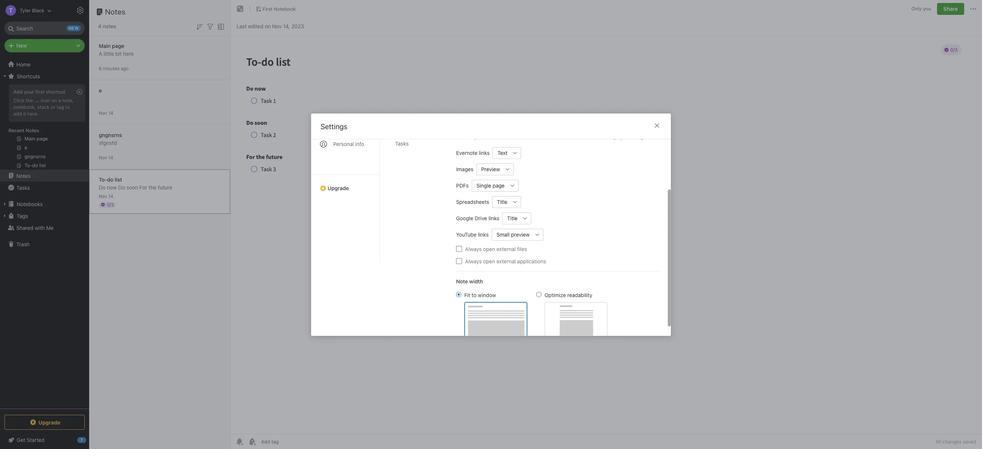Task type: vqa. For each thing, say whether or not it's contained in the screenshot.
Main "element" on the left
no



Task type: describe. For each thing, give the bounding box(es) containing it.
settings
[[321, 122, 348, 131]]

shortcuts button
[[0, 70, 89, 82]]

main page a little bit here
[[99, 43, 134, 57]]

notebooks
[[17, 201, 43, 207]]

bit
[[115, 50, 122, 57]]

3 14 from the top
[[108, 193, 113, 199]]

tab list containing personal info
[[311, 67, 380, 263]]

a
[[58, 97, 61, 103]]

title for google drive links
[[507, 215, 518, 221]]

title button for spreadsheets
[[492, 196, 510, 208]]

note window element
[[231, 0, 983, 449]]

stack
[[37, 104, 49, 110]]

to-
[[99, 176, 107, 183]]

3 nov 14 from the top
[[99, 193, 113, 199]]

home
[[16, 61, 31, 67]]

my
[[610, 134, 617, 140]]

links down "drive"
[[478, 231, 489, 238]]

single
[[477, 182, 492, 189]]

6 minutes ago
[[99, 66, 129, 71]]

new button
[[4, 39, 85, 52]]

links left the 'and'
[[535, 134, 545, 140]]

future
[[158, 184, 172, 190]]

first notebook
[[263, 6, 296, 12]]

always open external applications
[[465, 258, 546, 264]]

nov 14 for e
[[99, 110, 113, 116]]

readability
[[568, 292, 593, 298]]

for
[[517, 134, 523, 140]]

links left text button
[[479, 150, 490, 156]]

first
[[35, 89, 45, 95]]

gngnsrns
[[99, 132, 122, 138]]

on inside note window element
[[265, 23, 271, 29]]

trash link
[[0, 238, 89, 250]]

tasks inside button
[[16, 185, 30, 191]]

notes
[[103, 23, 116, 29]]

14 for gngnsrns
[[108, 155, 113, 160]]

files
[[518, 246, 527, 252]]

drive
[[475, 215, 487, 221]]

small
[[497, 231, 510, 238]]

add a reminder image
[[235, 437, 244, 446]]

nov 14 for gngnsrns
[[99, 155, 113, 160]]

the inside note list element
[[149, 184, 157, 190]]

close image
[[653, 121, 662, 130]]

settings image
[[76, 6, 85, 15]]

Choose default view option for Google Drive links field
[[503, 212, 532, 224]]

google
[[456, 215, 474, 221]]

google drive links
[[456, 215, 500, 221]]

here.
[[27, 111, 39, 117]]

tags button
[[0, 210, 89, 222]]

always for always open external files
[[465, 246, 482, 252]]

Choose default view option for Images field
[[477, 163, 514, 175]]

notes link
[[0, 170, 89, 182]]

add tag image
[[248, 437, 257, 446]]

your for first
[[24, 89, 34, 95]]

all changes saved
[[936, 439, 977, 445]]

always for always open external applications
[[465, 258, 482, 264]]

add
[[13, 111, 22, 117]]

first notebook button
[[253, 4, 299, 14]]

tasks inside tab
[[395, 140, 409, 147]]

icon
[[41, 97, 50, 103]]

applications
[[518, 258, 546, 264]]

trash
[[16, 241, 30, 247]]

note
[[456, 278, 468, 284]]

fit
[[465, 292, 471, 298]]

add
[[13, 89, 23, 95]]

4
[[98, 23, 101, 29]]

14 for e
[[108, 110, 113, 116]]

always open external files
[[465, 246, 527, 252]]

small preview
[[497, 231, 530, 238]]

e
[[99, 87, 102, 93]]

you
[[924, 6, 932, 12]]

open for always open external files
[[483, 246, 495, 252]]

title button for google drive links
[[503, 212, 520, 224]]

personal
[[333, 141, 354, 147]]

last
[[237, 23, 247, 29]]

Choose default view option for PDFs field
[[472, 180, 519, 191]]

Optimize readability radio
[[537, 292, 542, 297]]

new
[[525, 134, 534, 140]]

ago
[[121, 66, 129, 71]]

expand note image
[[236, 4, 245, 13]]

youtube
[[456, 231, 477, 238]]

click
[[13, 97, 24, 103]]

the inside group
[[26, 97, 33, 103]]

what
[[587, 134, 600, 140]]

last edited on nov 14, 2023
[[237, 23, 304, 29]]

share button
[[938, 3, 965, 15]]

attachments.
[[556, 134, 586, 140]]

Always open external applications checkbox
[[456, 258, 462, 264]]

nov down e
[[99, 110, 107, 116]]

notes inside note list element
[[105, 7, 126, 16]]

width
[[470, 278, 483, 284]]

tasks button
[[0, 182, 89, 194]]

nov inside note window element
[[272, 23, 282, 29]]

external for applications
[[497, 258, 516, 264]]

notebook,
[[13, 104, 36, 110]]

1 vertical spatial to
[[472, 292, 477, 298]]

on inside icon on a note, notebook, stack or tag to add it here.
[[51, 97, 57, 103]]

your for default
[[475, 134, 485, 140]]

6
[[99, 66, 102, 71]]

all
[[936, 439, 942, 445]]

tree containing home
[[0, 58, 89, 408]]

shortcut
[[46, 89, 65, 95]]

title for spreadsheets
[[497, 199, 508, 205]]

new
[[16, 42, 27, 49]]

page for main
[[112, 43, 124, 49]]

shared with me link
[[0, 222, 89, 234]]

Fit to window radio
[[456, 292, 462, 297]]

notebook
[[274, 6, 296, 12]]

preview button
[[477, 163, 502, 175]]

youtube links
[[456, 231, 489, 238]]



Task type: locate. For each thing, give the bounding box(es) containing it.
1 horizontal spatial upgrade button
[[311, 175, 380, 194]]

upgrade
[[328, 185, 349, 191], [38, 419, 60, 426]]

None search field
[[10, 22, 80, 35]]

1 vertical spatial on
[[51, 97, 57, 103]]

2 do from the left
[[118, 184, 125, 190]]

2 14 from the top
[[108, 155, 113, 160]]

0 vertical spatial nov 14
[[99, 110, 113, 116]]

0 horizontal spatial on
[[51, 97, 57, 103]]

tab list
[[311, 67, 380, 263]]

1 external from the top
[[497, 246, 516, 252]]

upgrade for right upgrade popup button
[[328, 185, 349, 191]]

tasks
[[395, 140, 409, 147], [16, 185, 30, 191]]

0 vertical spatial page
[[112, 43, 124, 49]]

notes up tasks button
[[16, 173, 31, 179]]

2 nov 14 from the top
[[99, 155, 113, 160]]

gngnsrns sfgnsfd
[[99, 132, 122, 146]]

2023
[[292, 23, 304, 29]]

page for single
[[493, 182, 505, 189]]

0 vertical spatial on
[[265, 23, 271, 29]]

spreadsheets
[[456, 199, 490, 205]]

0 horizontal spatial the
[[26, 97, 33, 103]]

0 vertical spatial to
[[65, 104, 70, 110]]

open
[[483, 246, 495, 252], [483, 258, 495, 264]]

upgrade for upgrade popup button to the bottom
[[38, 419, 60, 426]]

title button
[[492, 196, 510, 208], [503, 212, 520, 224]]

optimize readability
[[545, 292, 593, 298]]

on left a
[[51, 97, 57, 103]]

1 horizontal spatial the
[[149, 184, 157, 190]]

1 vertical spatial upgrade button
[[4, 415, 85, 430]]

notes right recent
[[26, 127, 39, 133]]

expand notebooks image
[[2, 201, 8, 207]]

14 up the gngnsrns
[[108, 110, 113, 116]]

0 horizontal spatial to
[[65, 104, 70, 110]]

pdfs
[[456, 182, 469, 189]]

0 vertical spatial title
[[497, 199, 508, 205]]

Note Editor text field
[[231, 36, 983, 434]]

...
[[34, 97, 39, 103]]

1 horizontal spatial your
[[475, 134, 485, 140]]

minutes
[[103, 66, 120, 71]]

views
[[503, 134, 516, 140]]

evernote links
[[456, 150, 490, 156]]

or
[[51, 104, 55, 110]]

1 vertical spatial always
[[465, 258, 482, 264]]

shared with me
[[16, 225, 54, 231]]

0 vertical spatial notes
[[105, 7, 126, 16]]

2 always from the top
[[465, 258, 482, 264]]

nov left '14,'
[[272, 23, 282, 29]]

nov 14
[[99, 110, 113, 116], [99, 155, 113, 160], [99, 193, 113, 199]]

optimize
[[545, 292, 566, 298]]

1 vertical spatial notes
[[26, 127, 39, 133]]

1 vertical spatial open
[[483, 258, 495, 264]]

0 horizontal spatial tasks
[[16, 185, 30, 191]]

home link
[[0, 58, 89, 70]]

0 horizontal spatial do
[[99, 184, 106, 190]]

on
[[265, 23, 271, 29], [51, 97, 57, 103]]

2 open from the top
[[483, 258, 495, 264]]

2 vertical spatial 14
[[108, 193, 113, 199]]

page right "single"
[[493, 182, 505, 189]]

group
[[0, 82, 89, 173]]

1 horizontal spatial upgrade
[[328, 185, 349, 191]]

page inside main page a little bit here
[[112, 43, 124, 49]]

your up click the ...
[[24, 89, 34, 95]]

links
[[535, 134, 545, 140], [479, 150, 490, 156], [489, 215, 500, 221], [478, 231, 489, 238]]

always right always open external files checkbox
[[465, 246, 482, 252]]

it
[[23, 111, 26, 117]]

1 do from the left
[[99, 184, 106, 190]]

Always open external files checkbox
[[456, 246, 462, 252]]

page inside button
[[493, 182, 505, 189]]

your left 'default'
[[475, 134, 485, 140]]

1 horizontal spatial to
[[472, 292, 477, 298]]

nov 14 up the gngnsrns
[[99, 110, 113, 116]]

0 horizontal spatial your
[[24, 89, 34, 95]]

open down always open external files in the bottom of the page
[[483, 258, 495, 264]]

sfgnsfd
[[99, 140, 117, 146]]

and
[[547, 134, 555, 140]]

list
[[115, 176, 122, 183]]

always
[[465, 246, 482, 252], [465, 258, 482, 264]]

with
[[35, 225, 45, 231]]

1 open from the top
[[483, 246, 495, 252]]

nov down sfgnsfd
[[99, 155, 107, 160]]

group containing add your first shortcut
[[0, 82, 89, 173]]

title button up 'small preview' button
[[503, 212, 520, 224]]

14 up 0/3
[[108, 193, 113, 199]]

the
[[26, 97, 33, 103], [149, 184, 157, 190]]

title down single page field
[[497, 199, 508, 205]]

to-do list
[[99, 176, 122, 183]]

nov 14 down sfgnsfd
[[99, 155, 113, 160]]

first
[[263, 6, 273, 12]]

external up always open external applications
[[497, 246, 516, 252]]

expand tags image
[[2, 213, 8, 219]]

to inside icon on a note, notebook, stack or tag to add it here.
[[65, 104, 70, 110]]

title button down single page field
[[492, 196, 510, 208]]

14 down sfgnsfd
[[108, 155, 113, 160]]

note,
[[62, 97, 74, 103]]

choose
[[456, 134, 474, 140]]

small preview button
[[492, 229, 532, 240]]

single page
[[477, 182, 505, 189]]

to right the fit
[[472, 292, 477, 298]]

1 horizontal spatial do
[[118, 184, 125, 190]]

links right "drive"
[[489, 215, 500, 221]]

external down always open external files in the bottom of the page
[[497, 258, 516, 264]]

do down list
[[118, 184, 125, 190]]

0 horizontal spatial upgrade button
[[4, 415, 85, 430]]

title up 'small preview' button
[[507, 215, 518, 221]]

2 vertical spatial notes
[[16, 173, 31, 179]]

images
[[456, 166, 474, 172]]

1 vertical spatial the
[[149, 184, 157, 190]]

0 vertical spatial external
[[497, 246, 516, 252]]

1 horizontal spatial page
[[493, 182, 505, 189]]

to down note,
[[65, 104, 70, 110]]

me
[[46, 225, 54, 231]]

1 horizontal spatial on
[[265, 23, 271, 29]]

1 nov 14 from the top
[[99, 110, 113, 116]]

soon
[[126, 184, 138, 190]]

option group containing fit to window
[[456, 291, 608, 338]]

0 vertical spatial open
[[483, 246, 495, 252]]

a
[[99, 50, 102, 57]]

always right the always open external applications checkbox
[[465, 258, 482, 264]]

on right edited
[[265, 23, 271, 29]]

note list element
[[89, 0, 231, 449]]

open for always open external applications
[[483, 258, 495, 264]]

choose your default views for new links and attachments.
[[456, 134, 586, 140]]

1 vertical spatial title button
[[503, 212, 520, 224]]

0/3
[[107, 202, 114, 208]]

1 vertical spatial page
[[493, 182, 505, 189]]

recent
[[9, 127, 24, 133]]

1 vertical spatial title
[[507, 215, 518, 221]]

1 vertical spatial upgrade
[[38, 419, 60, 426]]

do
[[107, 176, 113, 183]]

0 vertical spatial tasks
[[395, 140, 409, 147]]

options?
[[618, 134, 638, 140]]

tags
[[17, 213, 28, 219]]

fit to window
[[465, 292, 496, 298]]

do now do soon for the future
[[99, 184, 172, 190]]

title inside choose default view option for google drive links 'field'
[[507, 215, 518, 221]]

1 vertical spatial nov 14
[[99, 155, 113, 160]]

4 notes
[[98, 23, 116, 29]]

the right the "for"
[[149, 184, 157, 190]]

Choose default view option for Evernote links field
[[493, 147, 522, 159]]

option group
[[456, 291, 608, 338]]

notebooks link
[[0, 198, 89, 210]]

0 vertical spatial upgrade
[[328, 185, 349, 191]]

1 vertical spatial your
[[475, 134, 485, 140]]

Search text field
[[10, 22, 80, 35]]

notes
[[105, 7, 126, 16], [26, 127, 39, 133], [16, 173, 31, 179]]

0 vertical spatial 14
[[108, 110, 113, 116]]

preview
[[482, 166, 500, 172]]

0 vertical spatial upgrade button
[[311, 175, 380, 194]]

to
[[65, 104, 70, 110], [472, 292, 477, 298]]

single page button
[[472, 180, 507, 191]]

window
[[478, 292, 496, 298]]

tree
[[0, 58, 89, 408]]

note width
[[456, 278, 483, 284]]

tasks tab
[[390, 137, 445, 150]]

0 horizontal spatial upgrade
[[38, 419, 60, 426]]

0 vertical spatial the
[[26, 97, 33, 103]]

0 vertical spatial title button
[[492, 196, 510, 208]]

1 vertical spatial 14
[[108, 155, 113, 160]]

personal info
[[333, 141, 364, 147]]

open up always open external applications
[[483, 246, 495, 252]]

Choose default view option for Spreadsheets field
[[492, 196, 522, 208]]

external for files
[[497, 246, 516, 252]]

Choose default view option for YouTube links field
[[492, 229, 544, 240]]

nov
[[272, 23, 282, 29], [99, 110, 107, 116], [99, 155, 107, 160], [99, 193, 107, 199]]

recent notes
[[9, 127, 39, 133]]

icon on a note, notebook, stack or tag to add it here.
[[13, 97, 74, 117]]

page
[[112, 43, 124, 49], [493, 182, 505, 189]]

the left ...
[[26, 97, 33, 103]]

upgrade inside tab list
[[328, 185, 349, 191]]

0 horizontal spatial page
[[112, 43, 124, 49]]

1 14 from the top
[[108, 110, 113, 116]]

notes up notes in the top of the page
[[105, 7, 126, 16]]

what are my options?
[[587, 134, 638, 140]]

only
[[912, 6, 922, 12]]

now
[[107, 184, 117, 190]]

do down 'to-'
[[99, 184, 106, 190]]

1 always from the top
[[465, 246, 482, 252]]

main
[[99, 43, 111, 49]]

page up bit
[[112, 43, 124, 49]]

nov 14 up 0/3
[[99, 193, 113, 199]]

title inside field
[[497, 199, 508, 205]]

are
[[601, 134, 608, 140]]

saved
[[964, 439, 977, 445]]

your inside group
[[24, 89, 34, 95]]

for
[[140, 184, 147, 190]]

here
[[123, 50, 134, 57]]

shortcuts
[[17, 73, 40, 79]]

click the ...
[[13, 97, 39, 103]]

0 vertical spatial always
[[465, 246, 482, 252]]

1 vertical spatial external
[[497, 258, 516, 264]]

text
[[498, 150, 508, 156]]

1 horizontal spatial tasks
[[395, 140, 409, 147]]

2 vertical spatial nov 14
[[99, 193, 113, 199]]

notes inside group
[[26, 127, 39, 133]]

nov up 0/3
[[99, 193, 107, 199]]

text button
[[493, 147, 510, 159]]

2 external from the top
[[497, 258, 516, 264]]

0 vertical spatial your
[[24, 89, 34, 95]]

1 vertical spatial tasks
[[16, 185, 30, 191]]



